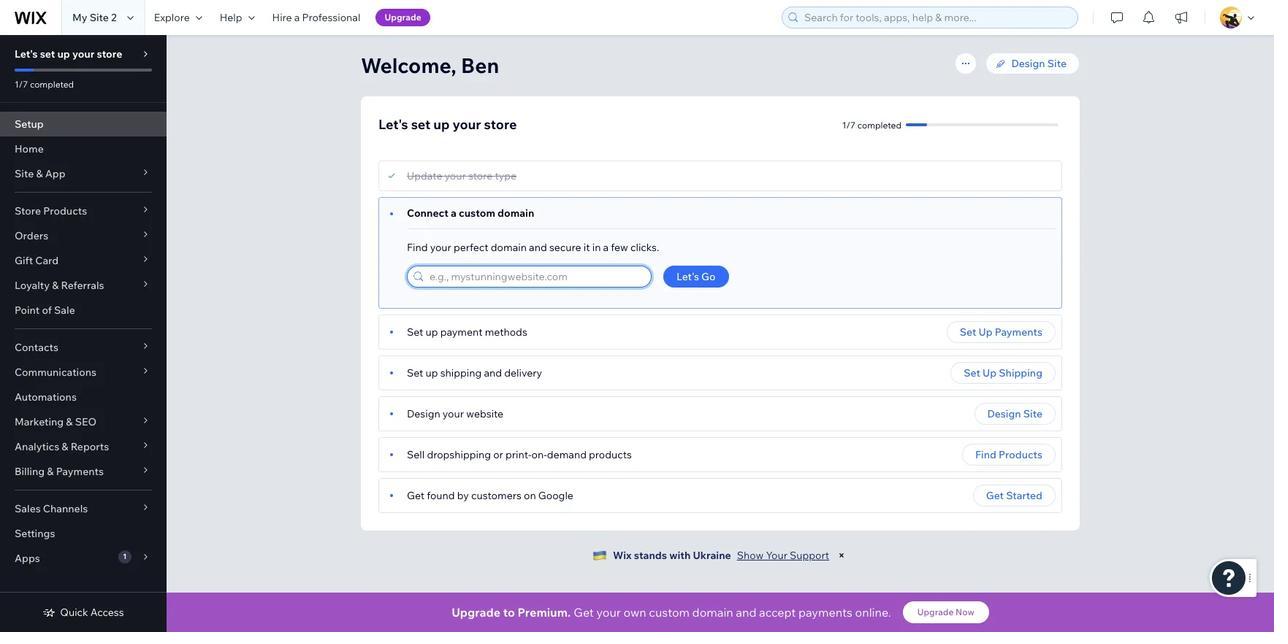 Task type: vqa. For each thing, say whether or not it's contained in the screenshot.
the right ,
no



Task type: describe. For each thing, give the bounding box(es) containing it.
started
[[1006, 489, 1042, 503]]

let's go
[[676, 270, 716, 283]]

& for analytics
[[62, 441, 68, 454]]

1 horizontal spatial set
[[411, 116, 430, 133]]

1 horizontal spatial get
[[574, 606, 594, 620]]

orders button
[[0, 224, 167, 248]]

products for find products
[[999, 449, 1042, 462]]

let's set up your store inside the sidebar element
[[15, 47, 122, 61]]

dropshipping
[[427, 449, 491, 462]]

communications
[[15, 366, 96, 379]]

go
[[701, 270, 716, 283]]

contacts
[[15, 341, 58, 354]]

find products
[[975, 449, 1042, 462]]

wix stands with ukraine show your support
[[613, 549, 829, 563]]

setup link
[[0, 112, 167, 137]]

set up payment methods
[[407, 326, 527, 339]]

set up payments button
[[947, 321, 1056, 343]]

payments for set up payments
[[995, 326, 1042, 339]]

find for find products
[[975, 449, 996, 462]]

delivery
[[504, 367, 542, 380]]

analytics & reports button
[[0, 435, 167, 460]]

design inside "button"
[[987, 408, 1021, 421]]

quick
[[60, 606, 88, 619]]

1/7 inside the sidebar element
[[15, 79, 28, 90]]

marketing & seo
[[15, 416, 97, 429]]

billing & payments button
[[0, 460, 167, 484]]

your up update your store type
[[453, 116, 481, 133]]

store products button
[[0, 199, 167, 224]]

up for shipping
[[983, 367, 997, 380]]

upgrade for upgrade
[[385, 12, 421, 23]]

loyalty & referrals button
[[0, 273, 167, 298]]

perfect
[[454, 241, 488, 254]]

channels
[[43, 503, 88, 516]]

ukraine
[[693, 549, 731, 563]]

automations link
[[0, 385, 167, 410]]

design your website
[[407, 408, 503, 421]]

of
[[42, 304, 52, 317]]

& for loyalty
[[52, 279, 59, 292]]

sales
[[15, 503, 41, 516]]

welcome, ben
[[361, 53, 499, 78]]

referrals
[[61, 279, 104, 292]]

2 horizontal spatial and
[[736, 606, 756, 620]]

communications button
[[0, 360, 167, 385]]

found
[[427, 489, 455, 503]]

gift card
[[15, 254, 59, 267]]

point of sale link
[[0, 298, 167, 323]]

or
[[493, 449, 503, 462]]

premium.
[[517, 606, 571, 620]]

find for find your perfect domain and secure it in a few clicks.
[[407, 241, 428, 254]]

upgrade for upgrade to premium. get your own custom domain and accept payments online.
[[452, 606, 500, 620]]

1 vertical spatial completed
[[858, 119, 901, 130]]

up inside the sidebar element
[[57, 47, 70, 61]]

site inside "button"
[[1023, 408, 1042, 421]]

store
[[15, 205, 41, 218]]

set for set up shipping
[[964, 367, 980, 380]]

settings
[[15, 527, 55, 541]]

1 vertical spatial and
[[484, 367, 502, 380]]

products
[[589, 449, 632, 462]]

on-
[[532, 449, 547, 462]]

site & app button
[[0, 161, 167, 186]]

quick access
[[60, 606, 124, 619]]

by
[[457, 489, 469, 503]]

let's go button
[[663, 266, 729, 288]]

accept
[[759, 606, 796, 620]]

methods
[[485, 326, 527, 339]]

domain for perfect
[[491, 241, 527, 254]]

loyalty & referrals
[[15, 279, 104, 292]]

site inside popup button
[[15, 167, 34, 180]]

access
[[90, 606, 124, 619]]

set up shipping
[[964, 367, 1042, 380]]

1 horizontal spatial 1/7 completed
[[842, 119, 901, 130]]

quick access button
[[43, 606, 124, 619]]

upgrade for upgrade now
[[917, 607, 954, 618]]

ben
[[461, 53, 499, 78]]

2 vertical spatial store
[[468, 169, 493, 183]]

a for professional
[[294, 11, 300, 24]]

support
[[790, 549, 829, 563]]

update
[[407, 169, 442, 183]]

analytics & reports
[[15, 441, 109, 454]]

sales channels button
[[0, 497, 167, 522]]

seo
[[75, 416, 97, 429]]

get found by customers on google
[[407, 489, 573, 503]]

your left own
[[596, 606, 621, 620]]

completed inside the sidebar element
[[30, 79, 74, 90]]

your left "website"
[[443, 408, 464, 421]]

reports
[[71, 441, 109, 454]]

sell
[[407, 449, 425, 462]]

1 horizontal spatial and
[[529, 241, 547, 254]]

own
[[623, 606, 646, 620]]

secure
[[549, 241, 581, 254]]

set inside the sidebar element
[[40, 47, 55, 61]]

update your store type
[[407, 169, 517, 183]]

up for payments
[[979, 326, 992, 339]]

1 vertical spatial let's
[[378, 116, 408, 133]]

show your support button
[[737, 549, 829, 563]]

up left shipping
[[426, 367, 438, 380]]

connect
[[407, 207, 448, 220]]

set up shipping and delivery
[[407, 367, 542, 380]]

it
[[584, 241, 590, 254]]

up up update
[[433, 116, 450, 133]]

set for set up shipping and delivery
[[407, 367, 423, 380]]



Task type: locate. For each thing, give the bounding box(es) containing it.
1 vertical spatial 1/7 completed
[[842, 119, 901, 130]]

find inside find products button
[[975, 449, 996, 462]]

0 horizontal spatial get
[[407, 489, 425, 503]]

billing & payments
[[15, 465, 104, 478]]

1 horizontal spatial let's set up your store
[[378, 116, 517, 133]]

0 horizontal spatial custom
[[459, 207, 495, 220]]

products for store products
[[43, 205, 87, 218]]

design site
[[1011, 57, 1067, 70], [987, 408, 1042, 421]]

to
[[503, 606, 515, 620]]

store up type at the left
[[484, 116, 517, 133]]

custom up perfect
[[459, 207, 495, 220]]

domain
[[498, 207, 534, 220], [491, 241, 527, 254], [692, 606, 733, 620]]

upgrade to premium. get your own custom domain and accept payments online.
[[452, 606, 891, 620]]

0 horizontal spatial products
[[43, 205, 87, 218]]

2 horizontal spatial a
[[603, 241, 609, 254]]

1 vertical spatial 1/7
[[842, 119, 856, 130]]

0 vertical spatial a
[[294, 11, 300, 24]]

completed
[[30, 79, 74, 90], [858, 119, 901, 130]]

0 vertical spatial domain
[[498, 207, 534, 220]]

up
[[979, 326, 992, 339], [983, 367, 997, 380]]

& inside the loyalty & referrals popup button
[[52, 279, 59, 292]]

sell dropshipping or print-on-demand products
[[407, 449, 632, 462]]

1 vertical spatial products
[[999, 449, 1042, 462]]

upgrade inside upgrade now button
[[917, 607, 954, 618]]

explore
[[154, 11, 190, 24]]

clicks.
[[630, 241, 659, 254]]

print-
[[506, 449, 532, 462]]

1 vertical spatial domain
[[491, 241, 527, 254]]

products up started
[[999, 449, 1042, 462]]

2 horizontal spatial let's
[[676, 270, 699, 283]]

get
[[407, 489, 425, 503], [986, 489, 1004, 503], [574, 606, 594, 620]]

and left delivery
[[484, 367, 502, 380]]

store inside the sidebar element
[[97, 47, 122, 61]]

let's up setup
[[15, 47, 38, 61]]

set
[[407, 326, 423, 339], [960, 326, 976, 339], [407, 367, 423, 380], [964, 367, 980, 380]]

2 vertical spatial let's
[[676, 270, 699, 283]]

0 horizontal spatial set
[[40, 47, 55, 61]]

1 vertical spatial up
[[983, 367, 997, 380]]

home link
[[0, 137, 167, 161]]

get left started
[[986, 489, 1004, 503]]

set inside button
[[960, 326, 976, 339]]

setup
[[15, 118, 44, 131]]

payments
[[798, 606, 853, 620]]

0 vertical spatial store
[[97, 47, 122, 61]]

2
[[111, 11, 117, 24]]

let's inside let's go button
[[676, 270, 699, 283]]

a right hire
[[294, 11, 300, 24]]

0 horizontal spatial let's
[[15, 47, 38, 61]]

0 horizontal spatial payments
[[56, 465, 104, 478]]

get for get found by customers on google
[[407, 489, 425, 503]]

show
[[737, 549, 764, 563]]

0 vertical spatial custom
[[459, 207, 495, 220]]

shipping
[[999, 367, 1042, 380]]

up
[[57, 47, 70, 61], [433, 116, 450, 133], [426, 326, 438, 339], [426, 367, 438, 380]]

your inside the sidebar element
[[72, 47, 94, 61]]

2 vertical spatial and
[[736, 606, 756, 620]]

0 horizontal spatial 1/7
[[15, 79, 28, 90]]

1 horizontal spatial products
[[999, 449, 1042, 462]]

1 horizontal spatial 1/7
[[842, 119, 856, 130]]

card
[[35, 254, 59, 267]]

0 vertical spatial find
[[407, 241, 428, 254]]

set for set up payment methods
[[407, 326, 423, 339]]

0 horizontal spatial and
[[484, 367, 502, 380]]

1 horizontal spatial upgrade
[[452, 606, 500, 620]]

let's set up your store up update your store type
[[378, 116, 517, 133]]

products inside store products 'dropdown button'
[[43, 205, 87, 218]]

upgrade up welcome,
[[385, 12, 421, 23]]

0 vertical spatial up
[[979, 326, 992, 339]]

my
[[72, 11, 87, 24]]

& right billing
[[47, 465, 54, 478]]

find up get started button
[[975, 449, 996, 462]]

& inside 'billing & payments' "dropdown button"
[[47, 465, 54, 478]]

a for custom
[[451, 207, 456, 220]]

1 vertical spatial custom
[[649, 606, 690, 620]]

0 horizontal spatial upgrade
[[385, 12, 421, 23]]

up left payment
[[426, 326, 438, 339]]

upgrade inside upgrade "button"
[[385, 12, 421, 23]]

payments inside "dropdown button"
[[56, 465, 104, 478]]

upgrade button
[[376, 9, 430, 26]]

connect a custom domain
[[407, 207, 534, 220]]

0 vertical spatial 1/7
[[15, 79, 28, 90]]

store products
[[15, 205, 87, 218]]

payments inside button
[[995, 326, 1042, 339]]

store left type at the left
[[468, 169, 493, 183]]

and
[[529, 241, 547, 254], [484, 367, 502, 380], [736, 606, 756, 620]]

get left found
[[407, 489, 425, 503]]

upgrade now
[[917, 607, 974, 618]]

0 horizontal spatial let's set up your store
[[15, 47, 122, 61]]

products
[[43, 205, 87, 218], [999, 449, 1042, 462]]

0 vertical spatial let's set up your store
[[15, 47, 122, 61]]

custom right own
[[649, 606, 690, 620]]

products up orders popup button
[[43, 205, 87, 218]]

get started
[[986, 489, 1042, 503]]

0 vertical spatial 1/7 completed
[[15, 79, 74, 90]]

set up setup
[[40, 47, 55, 61]]

1 vertical spatial let's set up your store
[[378, 116, 517, 133]]

2 vertical spatial domain
[[692, 606, 733, 620]]

set for set up payments
[[960, 326, 976, 339]]

payments for billing & payments
[[56, 465, 104, 478]]

your down my
[[72, 47, 94, 61]]

let's set up your store
[[15, 47, 122, 61], [378, 116, 517, 133]]

shipping
[[440, 367, 482, 380]]

0 horizontal spatial find
[[407, 241, 428, 254]]

home
[[15, 142, 44, 156]]

& right loyalty
[[52, 279, 59, 292]]

1 vertical spatial design site
[[987, 408, 1042, 421]]

0 vertical spatial products
[[43, 205, 87, 218]]

a right connect
[[451, 207, 456, 220]]

help
[[220, 11, 242, 24]]

let's inside the sidebar element
[[15, 47, 38, 61]]

up up setup link
[[57, 47, 70, 61]]

payments up shipping
[[995, 326, 1042, 339]]

a right "in" at the left
[[603, 241, 609, 254]]

payments
[[995, 326, 1042, 339], [56, 465, 104, 478]]

0 vertical spatial payments
[[995, 326, 1042, 339]]

& left reports
[[62, 441, 68, 454]]

sale
[[54, 304, 75, 317]]

google
[[538, 489, 573, 503]]

1 horizontal spatial custom
[[649, 606, 690, 620]]

set up payments
[[960, 326, 1042, 339]]

hire a professional
[[272, 11, 360, 24]]

0 vertical spatial completed
[[30, 79, 74, 90]]

& left seo
[[66, 416, 73, 429]]

&
[[36, 167, 43, 180], [52, 279, 59, 292], [66, 416, 73, 429], [62, 441, 68, 454], [47, 465, 54, 478]]

and left accept
[[736, 606, 756, 620]]

gift card button
[[0, 248, 167, 273]]

1/7 completed inside the sidebar element
[[15, 79, 74, 90]]

get for get started
[[986, 489, 1004, 503]]

your left perfect
[[430, 241, 451, 254]]

design site button
[[974, 403, 1056, 425]]

0 horizontal spatial completed
[[30, 79, 74, 90]]

2 vertical spatial a
[[603, 241, 609, 254]]

upgrade left to
[[452, 606, 500, 620]]

your
[[766, 549, 787, 563]]

domain right perfect
[[491, 241, 527, 254]]

point of sale
[[15, 304, 75, 317]]

sidebar element
[[0, 35, 167, 633]]

up left shipping
[[983, 367, 997, 380]]

upgrade
[[385, 12, 421, 23], [452, 606, 500, 620], [917, 607, 954, 618]]

apps
[[15, 552, 40, 565]]

0 horizontal spatial a
[[294, 11, 300, 24]]

analytics
[[15, 441, 59, 454]]

upgrade now button
[[903, 602, 989, 624]]

get inside button
[[986, 489, 1004, 503]]

0 vertical spatial set
[[40, 47, 55, 61]]

1 horizontal spatial a
[[451, 207, 456, 220]]

& inside marketing & seo dropdown button
[[66, 416, 73, 429]]

now
[[956, 607, 974, 618]]

0 horizontal spatial 1/7 completed
[[15, 79, 74, 90]]

sales channels
[[15, 503, 88, 516]]

Search for tools, apps, help & more... field
[[800, 7, 1073, 28]]

set inside button
[[964, 367, 980, 380]]

payment
[[440, 326, 483, 339]]

domain up find your perfect domain and secure it in a few clicks.
[[498, 207, 534, 220]]

1/7
[[15, 79, 28, 90], [842, 119, 856, 130]]

customers
[[471, 489, 521, 503]]

set
[[40, 47, 55, 61], [411, 116, 430, 133]]

find down connect
[[407, 241, 428, 254]]

domain down ukraine
[[692, 606, 733, 620]]

online.
[[855, 606, 891, 620]]

up inside button
[[979, 326, 992, 339]]

contacts button
[[0, 335, 167, 360]]

find products button
[[962, 444, 1056, 466]]

1
[[123, 552, 127, 562]]

2 horizontal spatial get
[[986, 489, 1004, 503]]

hire a professional link
[[263, 0, 369, 35]]

let's up update
[[378, 116, 408, 133]]

with
[[669, 549, 691, 563]]

1 vertical spatial set
[[411, 116, 430, 133]]

0 vertical spatial design site
[[1011, 57, 1067, 70]]

1 horizontal spatial find
[[975, 449, 996, 462]]

few
[[611, 241, 628, 254]]

1 horizontal spatial payments
[[995, 326, 1042, 339]]

demand
[[547, 449, 587, 462]]

custom
[[459, 207, 495, 220], [649, 606, 690, 620]]

& left the app
[[36, 167, 43, 180]]

up inside button
[[983, 367, 997, 380]]

settings link
[[0, 522, 167, 546]]

let's set up your store down my
[[15, 47, 122, 61]]

1 horizontal spatial let's
[[378, 116, 408, 133]]

your right update
[[445, 169, 466, 183]]

app
[[45, 167, 65, 180]]

0 vertical spatial let's
[[15, 47, 38, 61]]

e.g., mystunningwebsite.com field
[[425, 267, 647, 287]]

welcome,
[[361, 53, 456, 78]]

1 vertical spatial find
[[975, 449, 996, 462]]

& inside analytics & reports dropdown button
[[62, 441, 68, 454]]

find your perfect domain and secure it in a few clicks.
[[407, 241, 659, 254]]

let's left go at the top right of the page
[[676, 270, 699, 283]]

& for site
[[36, 167, 43, 180]]

get right premium.
[[574, 606, 594, 620]]

wix
[[613, 549, 632, 563]]

& inside site & app popup button
[[36, 167, 43, 180]]

store down the 2
[[97, 47, 122, 61]]

loyalty
[[15, 279, 50, 292]]

2 horizontal spatial upgrade
[[917, 607, 954, 618]]

1 vertical spatial store
[[484, 116, 517, 133]]

orders
[[15, 229, 48, 243]]

1 vertical spatial a
[[451, 207, 456, 220]]

type
[[495, 169, 517, 183]]

up up 'set up shipping'
[[979, 326, 992, 339]]

domain for custom
[[498, 207, 534, 220]]

set up update
[[411, 116, 430, 133]]

payments down analytics & reports dropdown button
[[56, 465, 104, 478]]

0 vertical spatial and
[[529, 241, 547, 254]]

1 horizontal spatial completed
[[858, 119, 901, 130]]

automations
[[15, 391, 77, 404]]

& for billing
[[47, 465, 54, 478]]

and left secure
[[529, 241, 547, 254]]

on
[[524, 489, 536, 503]]

upgrade left "now"
[[917, 607, 954, 618]]

products inside find products button
[[999, 449, 1042, 462]]

& for marketing
[[66, 416, 73, 429]]

1 vertical spatial payments
[[56, 465, 104, 478]]

design site inside "button"
[[987, 408, 1042, 421]]

stands
[[634, 549, 667, 563]]

hire
[[272, 11, 292, 24]]

my site 2
[[72, 11, 117, 24]]

get started button
[[973, 485, 1056, 507]]



